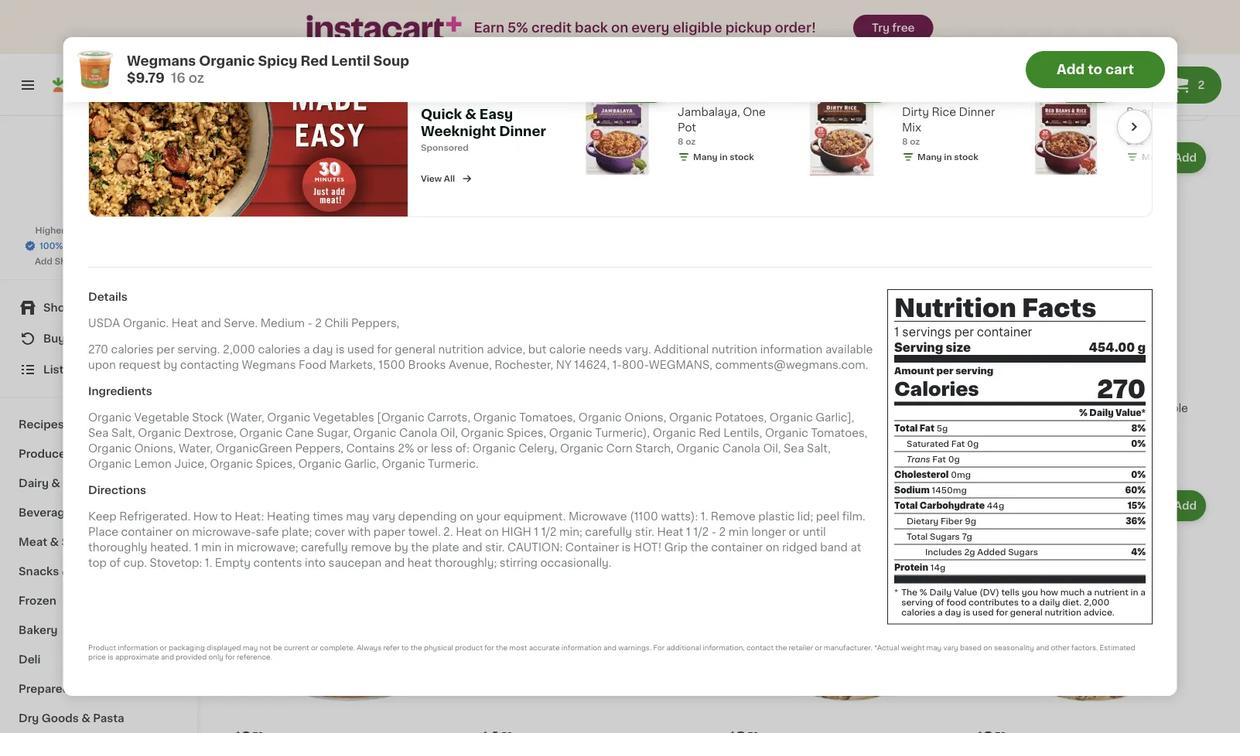 Task type: vqa. For each thing, say whether or not it's contained in the screenshot.
the top "lentil"
yes



Task type: locate. For each thing, give the bounding box(es) containing it.
1 8 from the left
[[678, 138, 683, 146]]

1 horizontal spatial 1.
[[701, 512, 708, 522]]

1 vertical spatial soup
[[426, 403, 454, 414]]

0 vertical spatial of
[[109, 558, 120, 569]]

calories inside * the % daily value (dv) tells you how much a nutrient in a serving of food contributes to a daily diet. 2,000 calories a day is used for general nutrition advice.
[[901, 609, 936, 618]]

0 horizontal spatial by
[[163, 360, 177, 371]]

see for see eligible item
[[1149, 86, 1171, 97]]

many inside item carousel 'region'
[[1138, 62, 1162, 70]]

8 for &
[[1127, 138, 1132, 146]]

or right current
[[311, 645, 318, 652]]

per inside 270 calories per serving. 2,000 calories a day is used for general nutrition advice, but calorie needs vary. additional nutrition information available upon request by contacting wegmans food markets, 1500 brooks avenue, rochester, ny 14624, 1-800-wegmans, comments@wegmans.com.
[[156, 344, 174, 355]]

*
[[894, 589, 898, 598]]

2 soup, from the left
[[785, 403, 816, 414]]

information inside 270 calories per serving. 2,000 calories a day is used for general nutrition advice, but calorie needs vary. additional nutrition information available upon request by contacting wegmans food markets, 1500 brooks avenue, rochester, ny 14624, 1-800-wegmans, comments@wegmans.com.
[[760, 344, 823, 355]]

product group
[[646, 0, 799, 102], [964, 0, 1116, 102], [1122, 0, 1241, 105], [232, 139, 467, 447], [480, 139, 715, 463], [727, 139, 962, 463], [975, 139, 1210, 463], [232, 488, 467, 734], [480, 488, 715, 734], [727, 488, 962, 734], [975, 488, 1210, 734]]

save inside spend $20, save $5 ritz crackers, the original, fresh stacks
[[703, 18, 723, 26]]

total for dietary fiber 9g
[[894, 502, 918, 511]]

add button inside the product group
[[1145, 144, 1205, 172]]

0 horizontal spatial 16
[[171, 72, 185, 85]]

vegetable inside the organic vegetable stock (water, organic vegetables [organic carrots, organic tomatoes, organic onions, organic potatoes, organic garlic], sea salt, organic dextrose, organic cane sugar, organic canola oil, organic spices, organic turmeric), organic red lentils, organic tomatoes, organic onions, water, organicgreen peppers, contains 2% or less of: organic celery, organic corn starch, organic canola oil, sea salt, organic lemon juice, organic spices, organic garlic, organic turmeric.
[[134, 412, 189, 423]]

or up ridged
[[789, 527, 800, 538]]

1 vertical spatial used
[[973, 609, 994, 618]]

medium
[[260, 318, 305, 329]]

1 vertical spatial 1.
[[205, 558, 212, 569]]

1 horizontal spatial information
[[561, 645, 602, 652]]

0 horizontal spatial 1.
[[205, 558, 212, 569]]

3 soup, from the left
[[1033, 403, 1064, 414]]

back
[[575, 21, 608, 34]]

1 horizontal spatial may
[[346, 512, 369, 522]]

1 horizontal spatial oil,
[[763, 443, 781, 454]]

stock inside item carousel 'region'
[[1174, 62, 1199, 70]]

1 horizontal spatial by
[[394, 542, 408, 553]]

1 vertical spatial container
[[121, 527, 172, 538]]

1 horizontal spatial 1/2
[[693, 527, 709, 538]]

- inside "keep refrigerated. how to heat: heating times may vary depending on your equipment. microwave (1100 watts): 1. remove plastic lid; peel film. place container on microwave-safe plate; cover with paper towel. 2. heat on high 1 1/2 min; carefully stir.  heat 1 1/2 - 2 min longer or until thoroughly heated. 1 min in microwave; carefully remove by the plate and stir. caution: container is hot! grip the container on ridged band at top of cup. stovetop: 1. empty contents into saucepan and heat thoroughly; stirring occasionally."
[[711, 527, 716, 538]]

3 zatarain's from the left
[[1127, 92, 1179, 102]]

onions, up lemon
[[134, 443, 176, 454]]

1 0% from the top
[[1131, 440, 1146, 449]]

0 vertical spatial daily
[[1090, 409, 1114, 418]]

1 horizontal spatial one
[[957, 92, 980, 102]]

1 traditional from the left
[[480, 419, 536, 430]]

stock down the $ 2 progresso soup, minestrone, vegetable classics 19 oz
[[1027, 449, 1051, 458]]

wegmans up organicgreen
[[232, 403, 286, 414]]

2 horizontal spatial progresso
[[975, 403, 1030, 414]]

film.
[[842, 512, 865, 522]]

2 inside "keep refrigerated. how to heat: heating times may vary depending on your equipment. microwave (1100 watts): 1. remove plastic lid; peel film. place container on microwave-safe plate; cover with paper towel. 2. heat on high 1 1/2 min; carefully stir.  heat 1 1/2 - 2 min longer or until thoroughly heated. 1 min in microwave; carefully remove by the plate and stir. caution: container is hot! grip the container on ridged band at top of cup. stovetop: 1. empty contents into saucepan and heat thoroughly; stirring occasionally."
[[719, 527, 726, 538]]

weeknight
[[421, 125, 496, 138]]

stock up see eligible item button
[[1174, 62, 1199, 70]]

2 0% from the top
[[1131, 471, 1146, 480]]

with inside "keep refrigerated. how to heat: heating times may vary depending on your equipment. microwave (1100 watts): 1. remove plastic lid; peel film. place container on microwave-safe plate; cover with paper towel. 2. heat on high 1 1/2 min; carefully stir.  heat 1 1/2 - 2 min longer or until thoroughly heated. 1 min in microwave; carefully remove by the plate and stir. caution: container is hot! grip the container on ridged band at top of cup. stovetop: 1. empty contents into saucepan and heat thoroughly; stirring occasionally."
[[348, 527, 371, 538]]

mix inside 'zatarain's red beans & rice dinner mix 8 oz'
[[1166, 123, 1185, 133]]

daily
[[1090, 409, 1114, 418], [930, 589, 952, 598]]

270 for 270 calories per serving. 2,000 calories a day is used for general nutrition advice, but calorie needs vary. additional nutrition information available upon request by contacting wegmans food markets, 1500 brooks avenue, rochester, ny 14624, 1-800-wegmans, comments@wegmans.com.
[[88, 344, 108, 355]]

0 horizontal spatial lentil
[[331, 55, 370, 68]]

1 vertical spatial of
[[936, 599, 944, 608]]

on inside product information or packaging displayed may not be current or complete. always refer to the physical product for the most accurate information and warnings. for additional information, contact the retailer or manufacturer. *actual weight may vary based on seasonality and other factors. estimated price is approximate and provided only for reference.
[[984, 645, 993, 652]]

vary
[[372, 512, 395, 522], [944, 645, 958, 652]]

2 19 from the left
[[975, 434, 984, 442]]

0 horizontal spatial sea
[[88, 428, 108, 439]]

try free
[[872, 22, 915, 33]]

or inside the organic vegetable stock (water, organic vegetables [organic carrots, organic tomatoes, organic onions, organic potatoes, organic garlic], sea salt, organic dextrose, organic cane sugar, organic canola oil, organic spices, organic turmeric), organic red lentils, organic tomatoes, organic onions, water, organicgreen peppers, contains 2% or less of: organic celery, organic corn starch, organic canola oil, sea salt, organic lemon juice, organic spices, organic garlic, organic turmeric.
[[417, 443, 428, 454]]

44g
[[987, 502, 1004, 511]]

2 horizontal spatial per
[[955, 327, 974, 338]]

progresso up vegetables,
[[727, 403, 782, 414]]

many up 59 on the right of page
[[1138, 62, 1162, 70]]

% down protein 14g at right bottom
[[920, 589, 927, 598]]

spicy inside the wegmans organic spicy red lentil soup $9.79 16 oz
[[258, 55, 297, 68]]

zatarain's rice: dinner made easy. 30 minutes. just add meat! image
[[89, 38, 408, 217]]

prepared foods link
[[9, 675, 188, 704]]

grip
[[664, 542, 688, 553]]

2 vertical spatial by
[[394, 542, 408, 553]]

1 vertical spatial per
[[156, 344, 174, 355]]

see eligible items button
[[964, 75, 1116, 102]]

peppers, right chili
[[351, 318, 399, 329]]

spicy for 16
[[258, 55, 297, 68]]

fresh
[[646, 47, 676, 57]]

may up reference. at the left of page
[[242, 645, 258, 652]]

100% satisfaction guarantee
[[40, 242, 164, 250]]

wegmans for wegmans
[[71, 208, 126, 219]]

1 vertical spatial spicy
[[335, 403, 366, 414]]

canola
[[399, 428, 437, 439], [722, 443, 760, 454]]

1 horizontal spatial rice
[[932, 107, 956, 118]]

vegetable left stock
[[134, 412, 189, 423]]

it
[[68, 334, 76, 344]]

times
[[312, 512, 343, 522]]

usda organic. heat and serve. medium - 2 chili peppers,
[[88, 318, 399, 329]]

1 horizontal spatial sea
[[784, 443, 804, 454]]

lentils,
[[723, 428, 762, 439]]

is up markets,
[[336, 344, 344, 355]]

red inside 'wegmans organic spicy red lentil soup 16 oz'
[[369, 403, 391, 414]]

1 horizontal spatial soup,
[[785, 403, 816, 414]]

1 zatarain's from the left
[[678, 92, 730, 102]]

item carousel region
[[633, 0, 1241, 108]]

3 progresso from the left
[[975, 403, 1030, 414]]

general up 'brooks'
[[395, 344, 435, 355]]

1 sandwich from the left
[[994, 16, 1046, 26]]

lentil inside 'wegmans organic spicy red lentil soup 16 oz'
[[393, 403, 423, 414]]

ny
[[556, 360, 571, 371]]

vegetable up 8%
[[1134, 403, 1189, 414]]

instacart logo image
[[53, 76, 146, 94]]

mix for &
[[1166, 123, 1185, 133]]

oreo sandwich cookies, chocolate, double stuf, party size button
[[964, 0, 1116, 72]]

2,000 inside 270 calories per serving. 2,000 calories a day is used for general nutrition advice, but calorie needs vary. additional nutrition information available upon request by contacting wegmans food markets, 1500 brooks avenue, rochester, ny 14624, 1-800-wegmans, comments@wegmans.com.
[[223, 344, 255, 355]]

additional
[[654, 344, 709, 355]]

soup, inside progresso soup, italian-style wedding, traditional 18.5 oz
[[538, 403, 569, 414]]

2 zatarain's from the left
[[902, 92, 954, 102]]

ridged
[[782, 542, 817, 553]]

1 vertical spatial %
[[920, 589, 927, 598]]

1 vertical spatial 0g
[[948, 456, 960, 464]]

soup for wegmans organic spicy red lentil soup 16 oz
[[426, 403, 454, 414]]

1 horizontal spatial progresso
[[727, 403, 782, 414]]

is inside * the % daily value (dv) tells you how much a nutrient in a serving of food contributes to a daily diet. 2,000 calories a day is used for general nutrition advice.
[[963, 609, 971, 618]]

8 inside zatarain's one pot dirty rice dinner mix 8 oz
[[902, 138, 908, 146]]

add inside add to cart button
[[1057, 63, 1085, 76]]

credit
[[532, 21, 572, 34]]

None search field
[[221, 63, 619, 107]]

sandwich
[[994, 16, 1046, 26], [1152, 16, 1205, 26]]

salt, up produce link
[[111, 428, 135, 439]]

$ for 59
[[1130, 72, 1135, 80]]

guarantee
[[119, 242, 164, 250]]

oz inside progresso soup, italian-style wedding, traditional 18.5 oz
[[500, 434, 510, 442]]

by inside "keep refrigerated. how to heat: heating times may vary depending on your equipment. microwave (1100 watts): 1. remove plastic lid; peel film. place container on microwave-safe plate; cover with paper towel. 2. heat on high 1 1/2 min; carefully stir.  heat 1 1/2 - 2 min longer or until thoroughly heated. 1 min in microwave; carefully remove by the plate and stir. caution: container is hot! grip the container on ridged band at top of cup. stovetop: 1. empty contents into saucepan and heat thoroughly; stirring occasionally."
[[394, 542, 408, 553]]

19 inside the $ 2 progresso soup, minestrone, vegetable classics 19 oz
[[975, 434, 984, 442]]

1 horizontal spatial general
[[1010, 609, 1043, 618]]

eligible inside button
[[1173, 86, 1214, 97]]

items
[[1058, 83, 1089, 94]]

1 vertical spatial sea
[[784, 443, 804, 454]]

$ inside $ 2 59
[[1130, 72, 1135, 80]]

oreo
[[964, 16, 991, 26], [1122, 16, 1149, 26]]

of inside "keep refrigerated. how to heat: heating times may vary depending on your equipment. microwave (1100 watts): 1. remove plastic lid; peel film. place container on microwave-safe plate; cover with paper towel. 2. heat on high 1 1/2 min; carefully stir.  heat 1 1/2 - 2 min longer or until thoroughly heated. 1 min in microwave; carefully remove by the plate and stir. caution: container is hot! grip the container on ridged band at top of cup. stovetop: 1. empty contents into saucepan and heat thoroughly; stirring occasionally."
[[109, 558, 120, 569]]

sugars right added
[[1008, 549, 1038, 557]]

see inside button
[[991, 83, 1012, 94]]

sandwich for double
[[994, 16, 1046, 26]]

vary inside product information or packaging displayed may not be current or complete. always refer to the physical product for the most accurate information and warnings. for additional information, contact the retailer or manufacturer. *actual weight may vary based on seasonality and other factors. estimated price is approximate and provided only for reference.
[[944, 645, 958, 652]]

used up markets,
[[347, 344, 374, 355]]

minestrone,
[[1066, 403, 1131, 414]]

2 mix from the left
[[1166, 123, 1185, 133]]

& up weeknight
[[465, 108, 476, 121]]

1 horizontal spatial day
[[945, 609, 961, 618]]

heat
[[407, 558, 432, 569]]

1 horizontal spatial vegetable
[[1134, 403, 1189, 414]]

comments@wegmans.com.
[[715, 360, 868, 371]]

rice right the chicken
[[866, 403, 890, 414]]

may right weight
[[927, 645, 942, 652]]

with up total fat 5g
[[893, 403, 916, 414]]

sodium
[[894, 487, 930, 495]]

total carbohydrate 44g
[[894, 502, 1004, 511]]

per up size
[[955, 327, 974, 338]]

oz right "$9.79"
[[188, 72, 204, 85]]

water,
[[178, 443, 213, 454]]

1 vertical spatial $
[[978, 383, 983, 392]]

1 vertical spatial spices,
[[256, 459, 295, 470]]

0 horizontal spatial soup,
[[538, 403, 569, 414]]

1 horizontal spatial save
[[703, 18, 723, 26]]

0 vertical spatial save
[[703, 18, 723, 26]]

nutrient
[[1094, 589, 1129, 598]]

0 horizontal spatial calories
[[111, 344, 153, 355]]

2 horizontal spatial soup,
[[1033, 403, 1064, 414]]

fat left 5g
[[920, 425, 935, 433]]

2 progresso from the left
[[727, 403, 782, 414]]

vary up paper
[[372, 512, 395, 522]]

19 left fl
[[727, 434, 737, 442]]

0 horizontal spatial min
[[201, 542, 221, 553]]

the down $5
[[724, 31, 744, 42]]

servings per container
[[902, 327, 1032, 338]]

vary left based
[[944, 645, 958, 652]]

soup inside 'wegmans organic spicy red lentil soup 16 oz'
[[426, 403, 454, 414]]

mix down dirty on the top right
[[902, 123, 921, 133]]

lentil up 2%
[[393, 403, 423, 414]]

canola up 2%
[[399, 428, 437, 439]]

soup,
[[538, 403, 569, 414], [785, 403, 816, 414], [1033, 403, 1064, 414]]

1 vertical spatial 16
[[232, 418, 242, 427]]

crackers, inside premium saltine crackers, original
[[896, 16, 948, 26]]

0 vertical spatial sugars
[[930, 533, 960, 542]]

18.5
[[480, 434, 498, 442]]

bakery
[[19, 625, 58, 636]]

zatarain's up dirty on the top right
[[902, 92, 954, 102]]

contains
[[346, 443, 395, 454]]

2,000 down the serve.
[[223, 344, 255, 355]]

eligible up stacks
[[673, 21, 723, 34]]

soup down express icon
[[373, 55, 409, 68]]

needs
[[589, 344, 622, 355]]

soup, inside the $ 2 progresso soup, minestrone, vegetable classics 19 oz
[[1033, 403, 1064, 414]]

many in stock up 59 on the right of page
[[1138, 62, 1199, 70]]

oz down 'classics'
[[986, 434, 996, 442]]

plastic
[[758, 512, 795, 522]]

1 vertical spatial sugars
[[1008, 549, 1038, 557]]

2 horizontal spatial calories
[[901, 609, 936, 618]]

2 traditional from the left
[[794, 419, 851, 430]]

zatarain's
[[678, 92, 730, 102], [902, 92, 954, 102], [1127, 92, 1179, 102]]

dinner inside zatarain's one pot dirty rice dinner mix 8 oz
[[959, 107, 995, 118]]

0 vertical spatial spices,
[[507, 428, 546, 439]]

soup inside the wegmans organic spicy red lentil soup $9.79 16 oz
[[373, 55, 409, 68]]

used inside * the % daily value (dv) tells you how much a nutrient in a serving of food contributes to a daily diet. 2,000 calories a day is used for general nutrition advice.
[[973, 609, 994, 618]]

1 horizontal spatial daily
[[1090, 409, 1114, 418]]

2 sandwich from the left
[[1152, 16, 1205, 26]]

onions, up turmeric),
[[624, 412, 666, 423]]

1 horizontal spatial crackers,
[[896, 16, 948, 26]]

60%
[[1125, 487, 1146, 495]]

zatarain's image
[[421, 69, 449, 97]]

0g up 0mg
[[948, 456, 960, 464]]

of down thoroughly
[[109, 558, 120, 569]]

to up microwave-
[[220, 512, 232, 522]]

2 oreo from the left
[[1122, 16, 1149, 26]]

see down 'size' on the right top
[[991, 83, 1012, 94]]

sandwich for oz
[[1152, 16, 1205, 26]]

all right view
[[444, 175, 455, 183]]

oreo inside oreo sandwich cookies, chocolate, double stuf, party size
[[964, 16, 991, 26]]

rice
[[932, 107, 956, 118], [1175, 107, 1199, 118], [866, 403, 890, 414]]

2 down 'remove'
[[719, 527, 726, 538]]

0 vertical spatial oil,
[[440, 428, 458, 439]]

per for servings
[[955, 327, 974, 338]]

1 vertical spatial 2,000
[[1084, 599, 1110, 608]]

rice inside progresso soup, chicken rice with vegetables, traditional 19 fl oz
[[866, 403, 890, 414]]

stock
[[1174, 62, 1199, 70], [730, 153, 754, 162], [954, 153, 979, 162], [1179, 153, 1203, 162], [284, 434, 309, 442], [532, 449, 556, 458], [779, 449, 804, 458], [1027, 449, 1051, 458]]

1 oreo from the left
[[964, 16, 991, 26]]

organic inside 'wegmans organic spicy red lentil soup 16 oz'
[[289, 403, 332, 414]]

% left value*
[[1079, 409, 1088, 418]]

rice inside zatarain's one pot dirty rice dinner mix 8 oz
[[932, 107, 956, 118]]

oz inside 'wegmans organic spicy red lentil soup 16 oz'
[[244, 418, 254, 427]]

zatarain's inside zatarain's one pot dirty rice dinner mix 8 oz
[[902, 92, 954, 102]]

oz right fl
[[747, 434, 757, 442]]

contributes
[[969, 599, 1019, 608]]

daily up food
[[930, 589, 952, 598]]

earn 5% credit back on every eligible pickup order!
[[474, 21, 817, 34]]

progresso
[[480, 403, 535, 414], [727, 403, 782, 414], [975, 403, 1030, 414]]

1 horizontal spatial zatarain's
[[902, 92, 954, 102]]

total up saturated
[[894, 425, 918, 433]]

1 vertical spatial one
[[743, 107, 766, 118]]

prepared foods
[[19, 684, 107, 695]]

see for see eligible items
[[991, 83, 1012, 94]]

oz down beans
[[1134, 138, 1145, 146]]

sea down progresso soup, chicken rice with vegetables, traditional 19 fl oz
[[784, 443, 804, 454]]

1 horizontal spatial heat
[[456, 527, 482, 538]]

& for eggs
[[51, 478, 60, 489]]

270 inside 270 calories per serving. 2,000 calories a day is used for general nutrition advice, but calorie needs vary. additional nutrition information available upon request by contacting wegmans food markets, 1500 brooks avenue, rochester, ny 14624, 1-800-wegmans, comments@wegmans.com.
[[88, 344, 108, 355]]

dairy
[[19, 478, 49, 489]]

3 8 from the left
[[1127, 138, 1132, 146]]

rice right dirty on the top right
[[932, 107, 956, 118]]

tomatoes, down garlic],
[[811, 428, 868, 439]]

add to cart
[[1057, 63, 1134, 76]]

wegmans inside 'wegmans organic spicy red lentil soup 16 oz'
[[232, 403, 286, 414]]

lentil inside the wegmans organic spicy red lentil soup $9.79 16 oz
[[331, 55, 370, 68]]

$20,
[[681, 18, 701, 26]]

seafood
[[62, 537, 108, 548]]

1 vertical spatial serving
[[901, 599, 933, 608]]

spices,
[[507, 428, 546, 439], [256, 459, 295, 470]]

dinner inside 'zatarain's red beans & rice dinner mix 8 oz'
[[1127, 123, 1163, 133]]

pot down party
[[983, 92, 1001, 102]]

frozen link
[[9, 587, 188, 616]]

1 up caution:
[[534, 527, 538, 538]]

1 horizontal spatial %
[[1079, 409, 1088, 418]]

0 vertical spatial used
[[347, 344, 374, 355]]

fat for saturated
[[951, 440, 965, 449]]

270 up the % daily value* at right bottom
[[1097, 378, 1146, 402]]

cup.
[[123, 558, 147, 569]]

0 vertical spatial spicy
[[258, 55, 297, 68]]

vegetable inside the $ 2 progresso soup, minestrone, vegetable classics 19 oz
[[1134, 403, 1189, 414]]

1 horizontal spatial stir.
[[635, 527, 654, 538]]

1 horizontal spatial pot
[[983, 92, 1001, 102]]

per
[[955, 327, 974, 338], [156, 344, 174, 355], [937, 367, 954, 376]]

traditional up 18.5
[[480, 419, 536, 430]]

0 vertical spatial %
[[1079, 409, 1088, 418]]

1/2
[[541, 527, 556, 538], [693, 527, 709, 538]]

stir. down (1100
[[635, 527, 654, 538]]

0 vertical spatial 2,000
[[223, 344, 255, 355]]

0 vertical spatial lentil
[[331, 55, 370, 68]]

270
[[88, 344, 108, 355], [1097, 378, 1146, 402]]

1 vertical spatial the
[[901, 589, 918, 598]]

spicy for oz
[[335, 403, 366, 414]]

1 soup, from the left
[[538, 403, 569, 414]]

& right meat
[[50, 537, 59, 548]]

mix inside zatarain's one pot dirty rice dinner mix 8 oz
[[902, 123, 921, 133]]

soup for wegmans organic spicy red lentil soup $9.79 16 oz
[[373, 55, 409, 68]]

oreo for oreo sandwich cookie 18.12 oz
[[1122, 16, 1149, 26]]

2 horizontal spatial 8
[[1127, 138, 1132, 146]]

0 horizontal spatial spicy
[[258, 55, 297, 68]]

vary inside "keep refrigerated. how to heat: heating times may vary depending on your equipment. microwave (1100 watts): 1. remove plastic lid; peel film. place container on microwave-safe plate; cover with paper towel. 2. heat on high 1 1/2 min; carefully stir.  heat 1 1/2 - 2 min longer or until thoroughly heated. 1 min in microwave; carefully remove by the plate and stir. caution: container is hot! grip the container on ridged band at top of cup. stovetop: 1. empty contents into saucepan and heat thoroughly; stirring occasionally."
[[372, 512, 395, 522]]

0 vertical spatial 0%
[[1131, 440, 1146, 449]]

or right 2%
[[417, 443, 428, 454]]

2 horizontal spatial dinner
[[1127, 123, 1163, 133]]

& inside quick & easy weeknight dinner spo nsored
[[465, 108, 476, 121]]

0 horizontal spatial $
[[978, 383, 983, 392]]

& left candy
[[62, 567, 71, 577]]

1 up serving
[[894, 327, 899, 338]]

or inside "keep refrigerated. how to heat: heating times may vary depending on your equipment. microwave (1100 watts): 1. remove plastic lid; peel film. place container on microwave-safe plate; cover with paper towel. 2. heat on high 1 1/2 min; carefully stir.  heat 1 1/2 - 2 min longer or until thoroughly heated. 1 min in microwave; carefully remove by the plate and stir. caution: container is hot! grip the container on ridged band at top of cup. stovetop: 1. empty contents into saucepan and heat thoroughly; stirring occasionally."
[[789, 527, 800, 538]]

and up thoroughly;
[[462, 542, 482, 553]]

zatarain's for pot
[[678, 92, 730, 102]]

1 vertical spatial 0%
[[1131, 471, 1146, 480]]

all stores link
[[53, 63, 204, 107]]

zatarain's up beans
[[1127, 92, 1179, 102]]

container down 'remove'
[[711, 542, 763, 553]]

& inside dairy & eggs link
[[51, 478, 60, 489]]

0 vertical spatial 16
[[171, 72, 185, 85]]

vary.
[[625, 344, 651, 355]]

min
[[728, 527, 749, 538], [201, 542, 221, 553]]

0mg
[[951, 471, 971, 480]]

2 horizontal spatial zatarain's
[[1127, 92, 1179, 102]]

soup up less
[[426, 403, 454, 414]]

beans
[[1127, 107, 1161, 118]]

to inside product information or packaging displayed may not be current or complete. always refer to the physical product for the most accurate information and warnings. for additional information, contact the retailer or manufacturer. *actual weight may vary based on seasonality and other factors. estimated price is approximate and provided only for reference.
[[401, 645, 409, 652]]

recipes
[[19, 420, 64, 430]]

16 inside 'wegmans organic spicy red lentil soup 16 oz'
[[232, 418, 242, 427]]

& inside dry goods & pasta link
[[81, 714, 90, 724]]

snacks
[[19, 567, 59, 577]]

1 vertical spatial carefully
[[301, 542, 348, 553]]

warnings.
[[618, 645, 652, 652]]

1 progresso from the left
[[480, 403, 535, 414]]

mix for dirty
[[902, 123, 921, 133]]

1 horizontal spatial mix
[[1166, 123, 1185, 133]]

eligible inside button
[[1015, 83, 1055, 94]]

add to cart button
[[1026, 51, 1165, 88]]

and up serving.
[[200, 318, 221, 329]]

price
[[88, 654, 106, 661]]

2,000
[[223, 344, 255, 355], [1084, 599, 1110, 608]]

free
[[893, 22, 915, 33]]

oreo inside oreo sandwich cookie 18.12 oz
[[1122, 16, 1149, 26]]

vegetable
[[1134, 403, 1189, 414], [134, 412, 189, 423]]

100% satisfaction guarantee button
[[24, 237, 173, 252]]

soup, left italian-
[[538, 403, 569, 414]]

calories down medium at the top
[[258, 344, 300, 355]]

save down guarantee
[[133, 257, 153, 266]]

0 horizontal spatial zatarain's
[[678, 92, 730, 102]]

progresso for vegetables,
[[727, 403, 782, 414]]

band
[[820, 542, 848, 553]]

1 mix from the left
[[902, 123, 921, 133]]

270 for 270
[[1097, 378, 1146, 402]]

2 up 'classics'
[[983, 383, 994, 399]]

1 vertical spatial 270
[[1097, 378, 1146, 402]]

to inside * the % daily value (dv) tells you how much a nutrient in a serving of food contributes to a daily diet. 2,000 calories a day is used for general nutrition advice.
[[1021, 599, 1030, 608]]

0 vertical spatial 270
[[88, 344, 108, 355]]

day down food
[[945, 609, 961, 618]]

see inside button
[[1149, 86, 1171, 97]]

salt, down progresso soup, chicken rice with vegetables, traditional 19 fl oz
[[807, 443, 831, 454]]

per up request on the left
[[156, 344, 174, 355]]

0 vertical spatial soup
[[373, 55, 409, 68]]

on
[[611, 21, 629, 34], [460, 512, 473, 522], [175, 527, 189, 538], [485, 527, 499, 538], [766, 542, 779, 553], [984, 645, 993, 652]]

2 1/2 from the left
[[693, 527, 709, 538]]

1 horizontal spatial eligible
[[1015, 83, 1055, 94]]

1 1/2 from the left
[[541, 527, 556, 538]]

by inside ready by 6:30pm link
[[1075, 79, 1091, 91]]

1 vertical spatial peppers,
[[295, 443, 343, 454]]

is left hot!
[[622, 542, 631, 553]]

2,000 up advice. on the bottom
[[1084, 599, 1110, 608]]

soup, for vegetables,
[[785, 403, 816, 414]]

spices, down organicgreen
[[256, 459, 295, 470]]

0 vertical spatial total
[[894, 425, 918, 433]]

oreo up 18.12
[[1122, 16, 1149, 26]]

% daily value*
[[1079, 409, 1146, 418]]

0 horizontal spatial 270
[[88, 344, 108, 355]]

5%
[[508, 21, 528, 34]]

0 horizontal spatial rice
[[866, 403, 890, 414]]

dinner
[[959, 107, 995, 118], [1127, 123, 1163, 133], [499, 125, 546, 138]]

0 horizontal spatial may
[[242, 645, 258, 652]]

to down you
[[1021, 599, 1030, 608]]

total
[[894, 425, 918, 433], [894, 502, 918, 511], [907, 533, 928, 542]]

quick & easy weeknight dinner spo nsored
[[421, 108, 546, 152]]

dry
[[19, 714, 39, 724]]

based
[[960, 645, 982, 652]]

potatoes,
[[715, 412, 767, 423]]

save left $5
[[703, 18, 723, 26]]

2 8 from the left
[[902, 138, 908, 146]]

0 vertical spatial sea
[[88, 428, 108, 439]]

for inside 270 calories per serving. 2,000 calories a day is used for general nutrition advice, but calorie needs vary. additional nutrition information available upon request by contacting wegmans food markets, 1500 brooks avenue, rochester, ny 14624, 1-800-wegmans, comments@wegmans.com.
[[377, 344, 392, 355]]

wegmans logo image
[[65, 135, 133, 203]]

calories up weight
[[901, 609, 936, 618]]

2 vertical spatial per
[[937, 367, 954, 376]]

$ inside the $ 2 progresso soup, minestrone, vegetable classics 19 oz
[[978, 383, 983, 392]]

heat up grip
[[657, 527, 683, 538]]

19 for soup,
[[727, 434, 737, 442]]

information up comments@wegmans.com.
[[760, 344, 823, 355]]

0 horizontal spatial mix
[[902, 123, 921, 133]]

nutrition
[[894, 297, 1017, 321]]

0 vertical spatial stir.
[[635, 527, 654, 538]]

dinner for beans
[[1127, 123, 1163, 133]]

sea up produce link
[[88, 428, 108, 439]]

details
[[88, 292, 127, 303]]

1 horizontal spatial the
[[901, 589, 918, 598]]

$ left 59 on the right of page
[[1130, 72, 1135, 80]]

2,000 inside * the % daily value (dv) tells you how much a nutrient in a serving of food contributes to a daily diet. 2,000 calories a day is used for general nutrition advice.
[[1084, 599, 1110, 608]]

2 horizontal spatial information
[[760, 344, 823, 355]]

on right based
[[984, 645, 993, 652]]

zatarain's inside 'zatarain's red beans & rice dinner mix 8 oz'
[[1127, 92, 1179, 102]]

1 19 from the left
[[727, 434, 737, 442]]



Task type: describe. For each thing, give the bounding box(es) containing it.
high
[[501, 527, 531, 538]]

& for candy
[[62, 567, 71, 577]]

organic inside the wegmans organic spicy red lentil soup $9.79 16 oz
[[199, 55, 255, 68]]

zatarain's jambalaya, one pot 8 oz
[[678, 92, 766, 146]]

heated.
[[150, 542, 191, 553]]

amount per serving
[[894, 367, 994, 376]]

oz inside zatarain's one pot dirty rice dinner mix 8 oz
[[910, 138, 920, 146]]

2 left chili
[[315, 318, 322, 329]]

0g for saturated fat 0g
[[967, 440, 979, 449]]

garlic],
[[816, 412, 854, 423]]

diet.
[[1063, 599, 1082, 608]]

club
[[99, 257, 120, 266]]

eligible for oreo sandwich cookie
[[1173, 86, 1214, 97]]

the left physical
[[410, 645, 422, 652]]

buy it again link
[[9, 324, 188, 355]]

stock down progresso soup, chicken rice with vegetables, traditional 19 fl oz
[[779, 449, 804, 458]]

with inside progresso soup, chicken rice with vegetables, traditional 19 fl oz
[[893, 403, 916, 414]]

a down "14g"
[[938, 609, 943, 618]]

progresso soup, italian-style wedding, traditional 18.5 oz
[[480, 403, 691, 442]]

fat for trans
[[933, 456, 946, 464]]

*actual
[[874, 645, 899, 652]]

many down 'zatarain's red beans & rice dinner mix 8 oz'
[[1142, 153, 1167, 162]]

packaging
[[168, 645, 205, 652]]

red inside 'zatarain's red beans & rice dinner mix 8 oz'
[[1182, 92, 1203, 102]]

trans
[[907, 456, 930, 464]]

lentil for wegmans organic spicy red lentil soup $9.79 16 oz
[[331, 55, 370, 68]]

in down 'zatarain's red beans & rice dinner mix 8 oz'
[[1169, 153, 1177, 162]]

premium
[[805, 16, 854, 26]]

wegmans for wegmans organic spicy red lentil soup 16 oz
[[232, 403, 286, 414]]

1 vertical spatial canola
[[722, 443, 760, 454]]

pasta
[[93, 714, 124, 724]]

shop
[[43, 303, 72, 313]]

is inside "keep refrigerated. how to heat: heating times may vary depending on your equipment. microwave (1100 watts): 1. remove plastic lid; peel film. place container on microwave-safe plate; cover with paper towel. 2. heat on high 1 1/2 min; carefully stir.  heat 1 1/2 - 2 min longer or until thoroughly heated. 1 min in microwave; carefully remove by the plate and stir. caution: container is hot! grip the container on ridged band at top of cup. stovetop: 1. empty contents into saucepan and heat thoroughly; stirring occasionally."
[[622, 542, 631, 553]]

at
[[851, 542, 861, 553]]

19 for 2
[[975, 434, 984, 442]]

2%
[[398, 443, 414, 454]]

general inside * the % daily value (dv) tells you how much a nutrient in a serving of food contributes to a daily diet. 2,000 calories a day is used for general nutrition advice.
[[1010, 609, 1043, 618]]

5g
[[937, 425, 948, 433]]

lentil for wegmans organic spicy red lentil soup 16 oz
[[393, 403, 423, 414]]

upon
[[88, 360, 116, 371]]

add down 'zatarain's red beans & rice dinner mix 8 oz'
[[1175, 153, 1197, 163]]

fiber
[[941, 518, 963, 526]]

the inside spend $20, save $5 ritz crackers, the original, fresh stacks
[[724, 31, 744, 42]]

in down vegetables,
[[769, 449, 777, 458]]

original
[[805, 31, 847, 42]]

1 horizontal spatial min
[[728, 527, 749, 538]]

product group containing oreo sandwich cookie
[[1122, 0, 1241, 105]]

on up heated.
[[175, 527, 189, 538]]

1 horizontal spatial calories
[[258, 344, 300, 355]]

item
[[1217, 86, 1241, 97]]

microwave;
[[236, 542, 298, 553]]

dairy & eggs link
[[9, 469, 188, 498]]

one inside zatarain's jambalaya, one pot 8 oz
[[743, 107, 766, 118]]

8 for dirty
[[902, 138, 908, 146]]

available
[[825, 344, 873, 355]]

store
[[101, 226, 123, 235]]

to inside "keep refrigerated. how to heat: heating times may vary depending on your equipment. microwave (1100 watts): 1. remove plastic lid; peel film. place container on microwave-safe plate; cover with paper towel. 2. heat on high 1 1/2 min; carefully stir.  heat 1 1/2 - 2 min longer or until thoroughly heated. 1 min in microwave; carefully remove by the plate and stir. caution: container is hot! grip the container on ridged band at top of cup. stovetop: 1. empty contents into saucepan and heat thoroughly; stirring occasionally."
[[220, 512, 232, 522]]

add up the 2.
[[432, 501, 455, 512]]

2 inside the $ 2 progresso soup, minestrone, vegetable classics 19 oz
[[983, 383, 994, 399]]

0 horizontal spatial spices,
[[256, 459, 295, 470]]

provided
[[176, 654, 206, 661]]

add inside add shoppers club to save link
[[35, 257, 53, 266]]

0g for trans fat 0g
[[948, 456, 960, 464]]

many down zatarain's one pot dirty rice dinner mix 8 oz
[[918, 153, 942, 162]]

stock down zatarain's jambalaya, one pot 8 oz
[[730, 153, 754, 162]]

a right nutrient
[[1141, 589, 1146, 598]]

daily inside * the % daily value (dv) tells you how much a nutrient in a serving of food contributes to a daily diet. 2,000 calories a day is used for general nutrition advice.
[[930, 589, 952, 598]]

per for amount
[[937, 367, 954, 376]]

1 vertical spatial salt,
[[807, 443, 831, 454]]

includes 2g added sugars
[[925, 549, 1038, 557]]

higher than in-store prices link
[[35, 224, 162, 237]]

dextrose,
[[184, 428, 236, 439]]

progresso inside the $ 2 progresso soup, minestrone, vegetable classics 19 oz
[[975, 403, 1030, 414]]

add left 'remove'
[[680, 501, 702, 512]]

many down fl
[[743, 449, 767, 458]]

in inside item carousel 'region'
[[1164, 62, 1172, 70]]

1 horizontal spatial peppers,
[[351, 318, 399, 329]]

request
[[118, 360, 160, 371]]

meat & seafood
[[19, 537, 108, 548]]

2 horizontal spatial heat
[[657, 527, 683, 538]]

0 horizontal spatial sugars
[[930, 533, 960, 542]]

0 horizontal spatial stir.
[[485, 542, 505, 553]]

manufacturer.
[[824, 645, 872, 652]]

in inside "keep refrigerated. how to heat: heating times may vary depending on your equipment. microwave (1100 watts): 1. remove plastic lid; peel film. place container on microwave-safe plate; cover with paper towel. 2. heat on high 1 1/2 min; carefully stir.  heat 1 1/2 - 2 min longer or until thoroughly heated. 1 min in microwave; carefully remove by the plate and stir. caution: container is hot! grip the container on ridged band at top of cup. stovetop: 1. empty contents into saucepan and heat thoroughly; stirring occasionally."
[[224, 542, 234, 553]]

physical
[[424, 645, 453, 652]]

add down add to cart
[[1085, 82, 1108, 93]]

dinner inside quick & easy weeknight dinner spo nsored
[[499, 125, 546, 138]]

spend
[[651, 18, 679, 26]]

dinner for pot
[[959, 107, 995, 118]]

traditional inside progresso soup, italian-style wedding, traditional 18.5 oz
[[480, 419, 536, 430]]

36%
[[1126, 518, 1146, 526]]

how
[[193, 512, 218, 522]]

see eligible items
[[991, 83, 1089, 94]]

caution:
[[507, 542, 563, 553]]

equipment.
[[503, 512, 566, 522]]

oreo sandwich cookie 18.12 oz
[[1122, 16, 1241, 55]]

and left warnings. at bottom
[[603, 645, 616, 652]]

1 horizontal spatial nutrition
[[712, 344, 757, 355]]

0 vertical spatial tomatoes,
[[519, 412, 576, 423]]

oz inside zatarain's jambalaya, one pot 8 oz
[[686, 138, 696, 146]]

view all
[[421, 175, 455, 183]]

the right grip
[[690, 542, 708, 553]]

min;
[[559, 527, 582, 538]]

may inside "keep refrigerated. how to heat: heating times may vary depending on your equipment. microwave (1100 watts): 1. remove plastic lid; peel film. place container on microwave-safe plate; cover with paper towel. 2. heat on high 1 1/2 min; carefully stir.  heat 1 1/2 - 2 min longer or until thoroughly heated. 1 min in microwave; carefully remove by the plate and stir. caution: container is hot! grip the container on ridged band at top of cup. stovetop: 1. empty contents into saucepan and heat thoroughly; stirring occasionally."
[[346, 512, 369, 522]]

the left most
[[496, 645, 507, 652]]

ritz
[[646, 31, 667, 42]]

the left "retailer" at the right bottom of page
[[775, 645, 787, 652]]

many in stock down 18.5
[[495, 449, 556, 458]]

& for seafood
[[50, 537, 59, 548]]

oz inside the wegmans organic spicy red lentil soup $9.79 16 oz
[[188, 72, 204, 85]]

shop link
[[9, 293, 188, 324]]

0 horizontal spatial heat
[[171, 318, 198, 329]]

to right club
[[122, 257, 131, 266]]

zatarain's red beans & rice dinner mix 8 oz
[[1127, 92, 1203, 146]]

information,
[[703, 645, 745, 652]]

product
[[455, 645, 483, 652]]

saltine
[[856, 16, 894, 26]]

serving.
[[177, 344, 220, 355]]

1 horizontal spatial container
[[711, 542, 763, 553]]

the inside * the % daily value (dv) tells you how much a nutrient in a serving of food contributes to a daily diet. 2,000 calories a day is used for general nutrition advice.
[[901, 589, 918, 598]]

saucepan
[[328, 558, 381, 569]]

on down your
[[485, 527, 499, 538]]

$2.79 element
[[727, 381, 962, 401]]

wegmans organic spicy red lentil soup 16 oz
[[232, 403, 454, 427]]

oz inside progresso soup, chicken rice with vegetables, traditional 19 fl oz
[[747, 434, 757, 442]]

red inside the wegmans organic spicy red lentil soup $9.79 16 oz
[[300, 55, 328, 68]]

product group containing ritz crackers, the original, fresh stacks
[[646, 0, 799, 102]]

nsored
[[438, 144, 469, 152]]

amount
[[894, 367, 935, 376]]

0 horizontal spatial carefully
[[301, 542, 348, 553]]

in down zatarain's one pot dirty rice dinner mix 8 oz
[[944, 153, 952, 162]]

2 inside button
[[1199, 80, 1205, 91]]

stock
[[192, 412, 223, 423]]

many in stock down 'classics'
[[990, 449, 1051, 458]]

on down longer
[[766, 542, 779, 553]]

many down 18.5
[[495, 449, 520, 458]]

many up organicgreen
[[248, 434, 272, 442]]

in inside * the % daily value (dv) tells you how much a nutrient in a serving of food contributes to a daily diet. 2,000 calories a day is used for general nutrition advice.
[[1131, 589, 1139, 598]]

eggs
[[63, 478, 91, 489]]

calories
[[894, 381, 979, 399]]

0% for cholesterol 0mg
[[1131, 471, 1146, 480]]

2 left 59 on the right of page
[[1135, 71, 1146, 87]]

product group containing oreo sandwich cookies, chocolate, double stuf, party size
[[964, 0, 1116, 102]]

many in stock down zatarain's one pot dirty rice dinner mix 8 oz
[[918, 153, 979, 162]]

day inside * the % daily value (dv) tells you how much a nutrient in a serving of food contributes to a daily diet. 2,000 calories a day is used for general nutrition advice.
[[945, 609, 961, 618]]

many in stock up organicgreen
[[248, 434, 309, 442]]

in down 'classics'
[[1017, 449, 1025, 458]]

foods
[[73, 684, 107, 695]]

or left packaging in the left of the page
[[159, 645, 167, 652]]

rice for red
[[1175, 107, 1199, 118]]

for inside * the % daily value (dv) tells you how much a nutrient in a serving of food contributes to a daily diet. 2,000 calories a day is used for general nutrition advice.
[[996, 609, 1008, 618]]

1 vertical spatial all
[[444, 175, 455, 183]]

% inside * the % daily value (dv) tells you how much a nutrient in a serving of food contributes to a daily diet. 2,000 calories a day is used for general nutrition advice.
[[920, 589, 927, 598]]

oz inside the $ 2 progresso soup, minestrone, vegetable classics 19 oz
[[986, 434, 996, 442]]

one inside zatarain's one pot dirty rice dinner mix 8 oz
[[957, 92, 980, 102]]

style
[[609, 403, 637, 414]]

0% for saturated fat 0g
[[1131, 440, 1146, 449]]

for right product
[[484, 645, 494, 652]]

is inside 270 calories per serving. 2,000 calories a day is used for general nutrition advice, but calorie needs vary. additional nutrition information available upon request by contacting wegmans food markets, 1500 brooks avenue, rochester, ny 14624, 1-800-wegmans, comments@wegmans.com.
[[336, 344, 344, 355]]

on left your
[[460, 512, 473, 522]]

day inside 270 calories per serving. 2,000 calories a day is used for general nutrition advice, but calorie needs vary. additional nutrition information available upon request by contacting wegmans food markets, 1500 brooks avenue, rochester, ny 14624, 1-800-wegmans, comments@wegmans.com.
[[312, 344, 333, 355]]

total fat 5g
[[894, 425, 948, 433]]

by inside 270 calories per serving. 2,000 calories a day is used for general nutrition advice, but calorie needs vary. additional nutrition information available upon request by contacting wegmans food markets, 1500 brooks avenue, rochester, ny 14624, 1-800-wegmans, comments@wegmans.com.
[[163, 360, 177, 371]]

add down zatarain's one pot dirty rice dinner mix 8 oz
[[927, 153, 950, 163]]

add up dietary fiber 9g
[[927, 501, 950, 512]]

and left "other"
[[1036, 645, 1049, 652]]

general inside 270 calories per serving. 2,000 calories a day is used for general nutrition advice, but calorie needs vary. additional nutrition information available upon request by contacting wegmans food markets, 1500 brooks avenue, rochester, ny 14624, 1-800-wegmans, comments@wegmans.com.
[[395, 344, 435, 355]]

$ for progresso
[[978, 383, 983, 392]]

add down jambalaya,
[[680, 153, 702, 163]]

rice for one
[[932, 107, 956, 118]]

zatarain's for dirty
[[902, 92, 954, 102]]

0 horizontal spatial information
[[118, 645, 158, 652]]

and left "heat"
[[384, 558, 405, 569]]

1 vertical spatial min
[[201, 542, 221, 553]]

celery,
[[518, 443, 557, 454]]

16 inside the wegmans organic spicy red lentil soup $9.79 16 oz
[[171, 72, 185, 85]]

you
[[1022, 589, 1038, 598]]

eligible for oreo sandwich cookies, chocolate, double stuf, party size
[[1015, 83, 1055, 94]]

express icon image
[[307, 15, 462, 41]]

0 horizontal spatial eligible
[[673, 21, 723, 34]]

satisfaction
[[65, 242, 117, 250]]

0 horizontal spatial all
[[163, 82, 174, 90]]

stock down 'zatarain's red beans & rice dinner mix 8 oz'
[[1179, 153, 1203, 162]]

$ 2 progresso soup, minestrone, vegetable classics 19 oz
[[975, 383, 1189, 442]]

stock left sugar,
[[284, 434, 309, 442]]

garlic,
[[344, 459, 379, 470]]

red inside the organic vegetable stock (water, organic vegetables [organic carrots, organic tomatoes, organic onions, organic potatoes, organic garlic], sea salt, organic dextrose, organic cane sugar, organic canola oil, organic spices, organic turmeric), organic red lentils, organic tomatoes, organic onions, water, organicgreen peppers, contains 2% or less of: organic celery, organic corn starch, organic canola oil, sea salt, organic lemon juice, organic spices, organic garlic, organic turmeric.
[[699, 428, 721, 439]]

0 horizontal spatial onions,
[[134, 443, 176, 454]]

2 horizontal spatial may
[[927, 645, 942, 652]]

pot inside zatarain's one pot dirty rice dinner mix 8 oz
[[983, 92, 1001, 102]]

party
[[964, 47, 993, 57]]

1 horizontal spatial tomatoes,
[[811, 428, 868, 439]]

candy
[[73, 567, 110, 577]]

1 horizontal spatial carefully
[[585, 527, 632, 538]]

oz inside 'zatarain's red beans & rice dinner mix 8 oz'
[[1134, 138, 1145, 146]]

oz inside oreo sandwich cookie 18.12 oz
[[1145, 46, 1155, 55]]

2 horizontal spatial container
[[977, 327, 1032, 338]]

wegmans for wegmans organic spicy red lentil soup $9.79 16 oz
[[127, 55, 196, 68]]

in right of:
[[522, 449, 530, 458]]

270 calories per serving. 2,000 calories a day is used for general nutrition advice, but calorie needs vary. additional nutrition information available upon request by contacting wegmans food markets, 1500 brooks avenue, rochester, ny 14624, 1-800-wegmans, comments@wegmans.com.
[[88, 344, 873, 371]]

is inside product information or packaging displayed may not be current or complete. always refer to the physical product for the most accurate information and warnings. for additional information, contact the retailer or manufacturer. *actual weight may vary based on seasonality and other factors. estimated price is approximate and provided only for reference.
[[107, 654, 113, 661]]

turmeric),
[[595, 428, 650, 439]]

oreo for oreo sandwich cookies, chocolate, double stuf, party size
[[964, 16, 991, 26]]

buy it again
[[43, 334, 109, 344]]

cholesterol
[[894, 471, 949, 480]]

markets,
[[329, 360, 376, 371]]

on right back at the left top of the page
[[611, 21, 629, 34]]

many in stock down zatarain's jambalaya, one pot 8 oz
[[693, 153, 754, 162]]

value
[[954, 589, 978, 598]]

pot inside zatarain's jambalaya, one pot 8 oz
[[678, 123, 696, 133]]

progresso for traditional
[[480, 403, 535, 414]]

454.00
[[1089, 343, 1135, 354]]

soup, for traditional
[[538, 403, 569, 414]]

plate
[[432, 542, 459, 553]]

& inside 'zatarain's red beans & rice dinner mix 8 oz'
[[1163, 107, 1172, 118]]

protein 14g
[[894, 564, 946, 573]]

remove
[[711, 512, 756, 522]]

usda
[[88, 318, 120, 329]]

1 vertical spatial save
[[133, 257, 153, 266]]

1 right heated.
[[194, 542, 198, 553]]

1 vertical spatial oil,
[[763, 443, 781, 454]]

crackers, inside spend $20, save $5 ritz crackers, the original, fresh stacks
[[670, 31, 721, 42]]

a inside 270 calories per serving. 2,000 calories a day is used for general nutrition advice, but calorie needs vary. additional nutrition information available upon request by contacting wegmans food markets, 1500 brooks avenue, rochester, ny 14624, 1-800-wegmans, comments@wegmans.com.
[[303, 344, 310, 355]]

many in stock down vegetables,
[[743, 449, 804, 458]]

traditional inside progresso soup, chicken rice with vegetables, traditional 19 fl oz
[[794, 419, 851, 430]]

1 horizontal spatial onions,
[[624, 412, 666, 423]]

dietary fiber 9g
[[907, 518, 976, 526]]

fat for total
[[920, 425, 935, 433]]

of inside * the % daily value (dv) tells you how much a nutrient in a serving of food contributes to a daily diet. 2,000 calories a day is used for general nutrition advice.
[[936, 599, 944, 608]]

serving inside * the % daily value (dv) tells you how much a nutrient in a serving of food contributes to a daily diet. 2,000 calories a day is used for general nutrition advice.
[[901, 599, 933, 608]]

the up "heat"
[[411, 542, 429, 553]]

stock down progresso soup, italian-style wedding, traditional 18.5 oz
[[532, 449, 556, 458]]

0 vertical spatial 1.
[[701, 512, 708, 522]]

total for saturated fat 0g
[[894, 425, 918, 433]]

wegmans inside 270 calories per serving. 2,000 calories a day is used for general nutrition advice, but calorie needs vary. additional nutrition information available upon request by contacting wegmans food markets, 1500 brooks avenue, rochester, ny 14624, 1-800-wegmans, comments@wegmans.com.
[[242, 360, 296, 371]]

many down 'classics'
[[990, 449, 1015, 458]]

how
[[1040, 589, 1058, 598]]

avenue,
[[448, 360, 492, 371]]

chili
[[324, 318, 348, 329]]

spo
[[421, 144, 438, 152]]

1 down watts):
[[686, 527, 691, 538]]

deli
[[19, 655, 41, 666]]

add down nsored
[[432, 153, 455, 163]]

0 vertical spatial canola
[[399, 428, 437, 439]]

many in stock inside item carousel 'region'
[[1138, 62, 1199, 70]]

directions
[[88, 485, 146, 496]]

product group containing 2
[[975, 139, 1210, 463]]

& for easy
[[465, 108, 476, 121]]

refrigerated.
[[119, 512, 190, 522]]

stock down zatarain's one pot dirty rice dinner mix 8 oz
[[954, 153, 979, 162]]

and down packaging in the left of the page
[[161, 654, 174, 661]]

approximate
[[115, 654, 159, 661]]

many in stock down 'zatarain's red beans & rice dinner mix 8 oz'
[[1142, 153, 1203, 162]]

a down you
[[1032, 599, 1037, 608]]

add right 15%
[[1175, 501, 1197, 512]]

0 vertical spatial -
[[307, 318, 312, 329]]

watts):
[[661, 512, 698, 522]]

1 horizontal spatial serving
[[956, 367, 994, 376]]

advice,
[[487, 344, 525, 355]]

many down zatarain's jambalaya, one pot 8 oz
[[693, 153, 718, 162]]

zatarain's for &
[[1127, 92, 1179, 102]]

15%
[[1128, 502, 1146, 511]]

or right "retailer" at the right bottom of page
[[815, 645, 822, 652]]

for down displayed
[[225, 654, 235, 661]]

to inside button
[[1088, 63, 1103, 76]]

all stores
[[163, 82, 203, 90]]

8 inside zatarain's jambalaya, one pot 8 oz
[[678, 138, 683, 146]]

2 vertical spatial total
[[907, 533, 928, 542]]

a right 'much'
[[1087, 589, 1092, 598]]

0 horizontal spatial nutrition
[[438, 344, 484, 355]]

0 vertical spatial salt,
[[111, 428, 135, 439]]

peppers, inside the organic vegetable stock (water, organic vegetables [organic carrots, organic tomatoes, organic onions, organic potatoes, organic garlic], sea salt, organic dextrose, organic cane sugar, organic canola oil, organic spices, organic turmeric), organic red lentils, organic tomatoes, organic onions, water, organicgreen peppers, contains 2% or less of: organic celery, organic corn starch, organic canola oil, sea salt, organic lemon juice, organic spices, organic garlic, organic turmeric.
[[295, 443, 343, 454]]

current
[[284, 645, 309, 652]]

in left 'cane' on the bottom
[[274, 434, 282, 442]]

in down zatarain's jambalaya, one pot 8 oz
[[720, 153, 728, 162]]

used inside 270 calories per serving. 2,000 calories a day is used for general nutrition advice, but calorie needs vary. additional nutrition information available upon request by contacting wegmans food markets, 1500 brooks avenue, rochester, ny 14624, 1-800-wegmans, comments@wegmans.com.
[[347, 344, 374, 355]]

nutrition inside * the % daily value (dv) tells you how much a nutrient in a serving of food contributes to a daily diet. 2,000 calories a day is used for general nutrition advice.
[[1045, 609, 1082, 618]]

stirring
[[499, 558, 537, 569]]



